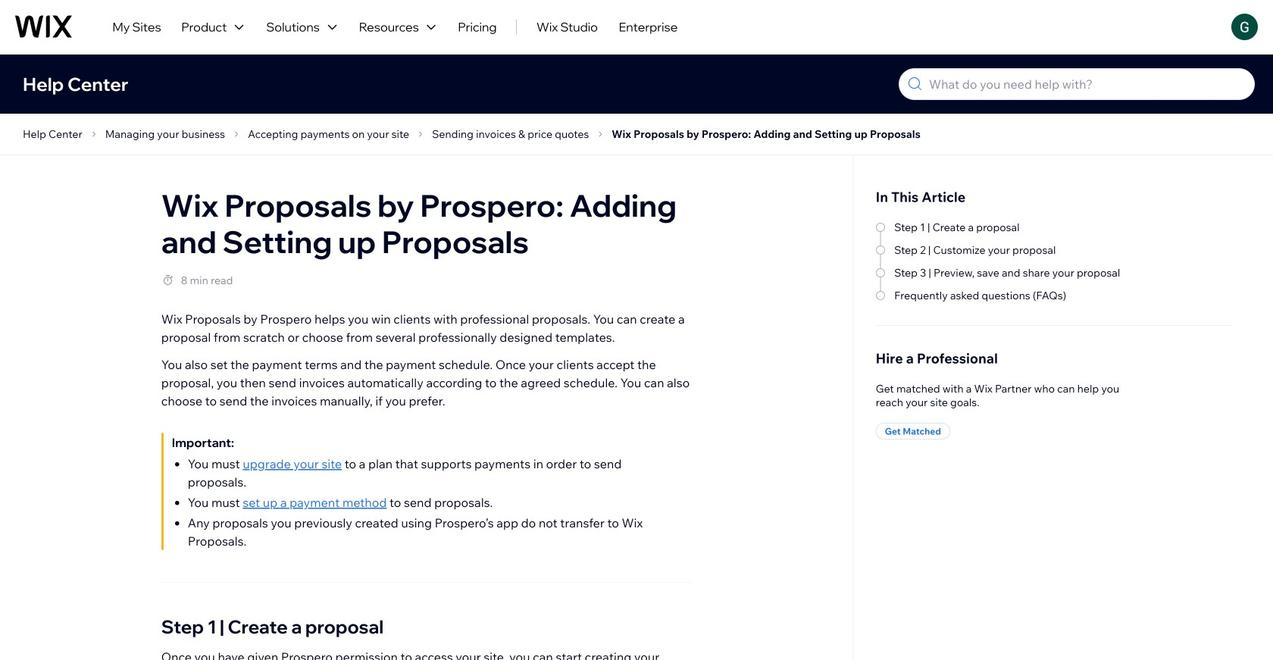 Task type: locate. For each thing, give the bounding box(es) containing it.
profile image image
[[1232, 14, 1258, 40]]

wix logo, homepage image
[[15, 16, 72, 38]]

What do you need help with? field
[[925, 69, 1248, 99]]



Task type: vqa. For each thing, say whether or not it's contained in the screenshot.
In This Article
no



